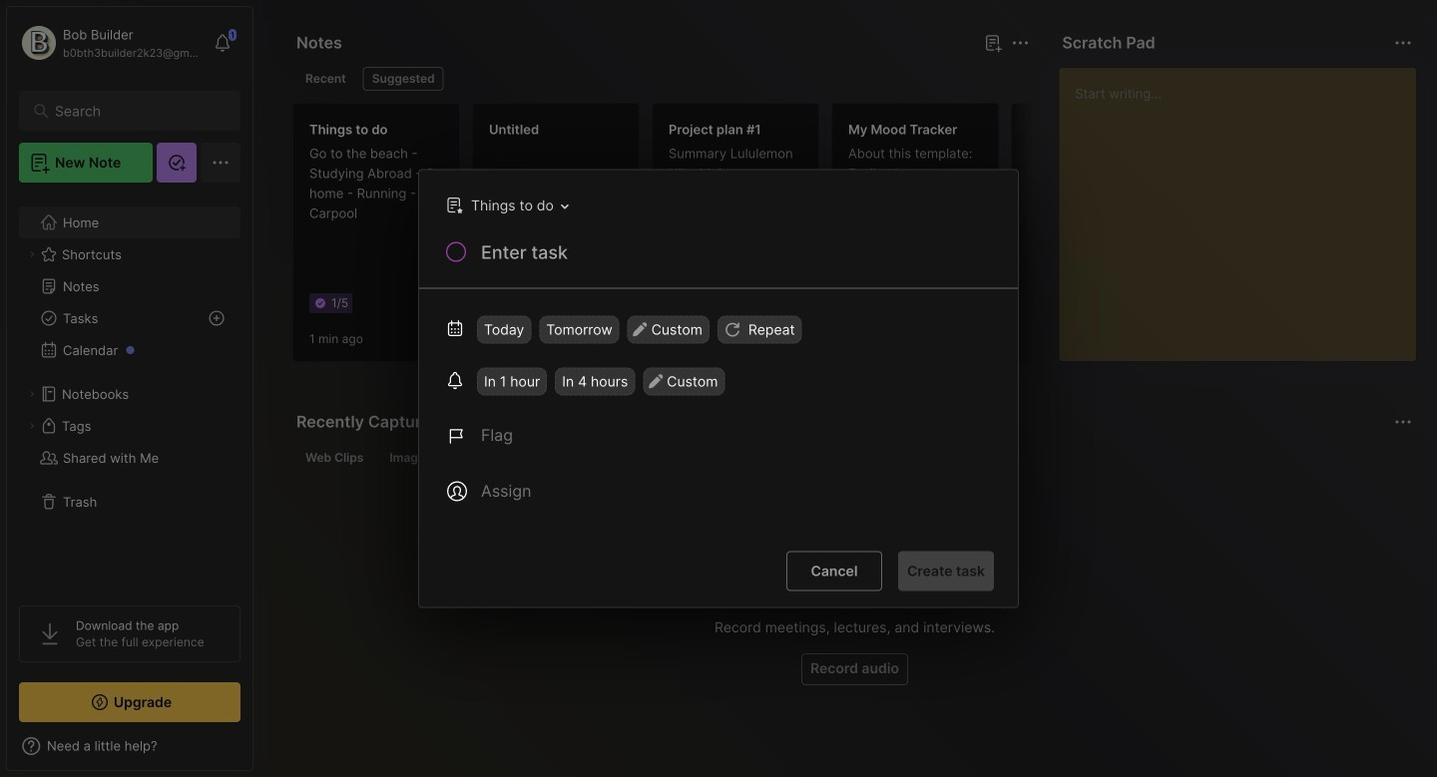 Task type: describe. For each thing, give the bounding box(es) containing it.
Search text field
[[55, 102, 214, 121]]

expand notebooks image
[[26, 388, 38, 400]]

2 tab list from the top
[[297, 446, 1410, 470]]

main element
[[0, 0, 260, 778]]

none search field inside main element
[[55, 99, 214, 123]]



Task type: vqa. For each thing, say whether or not it's contained in the screenshot.
topmost tab list
yes



Task type: locate. For each thing, give the bounding box(es) containing it.
Go to note or move task field
[[436, 191, 576, 220]]

1 vertical spatial tab list
[[297, 446, 1410, 470]]

row group
[[293, 103, 1191, 374]]

expand tags image
[[26, 420, 38, 432]]

Enter task text field
[[479, 240, 994, 274]]

Start writing… text field
[[1076, 68, 1416, 345]]

tab list
[[297, 67, 1027, 91], [297, 446, 1410, 470]]

tab
[[297, 67, 355, 91], [363, 67, 444, 91], [297, 446, 373, 470], [381, 446, 441, 470], [541, 446, 593, 470]]

tree
[[7, 195, 253, 588]]

1 tab list from the top
[[297, 67, 1027, 91]]

0 vertical spatial tab list
[[297, 67, 1027, 91]]

None search field
[[55, 99, 214, 123]]

tree inside main element
[[7, 195, 253, 588]]



